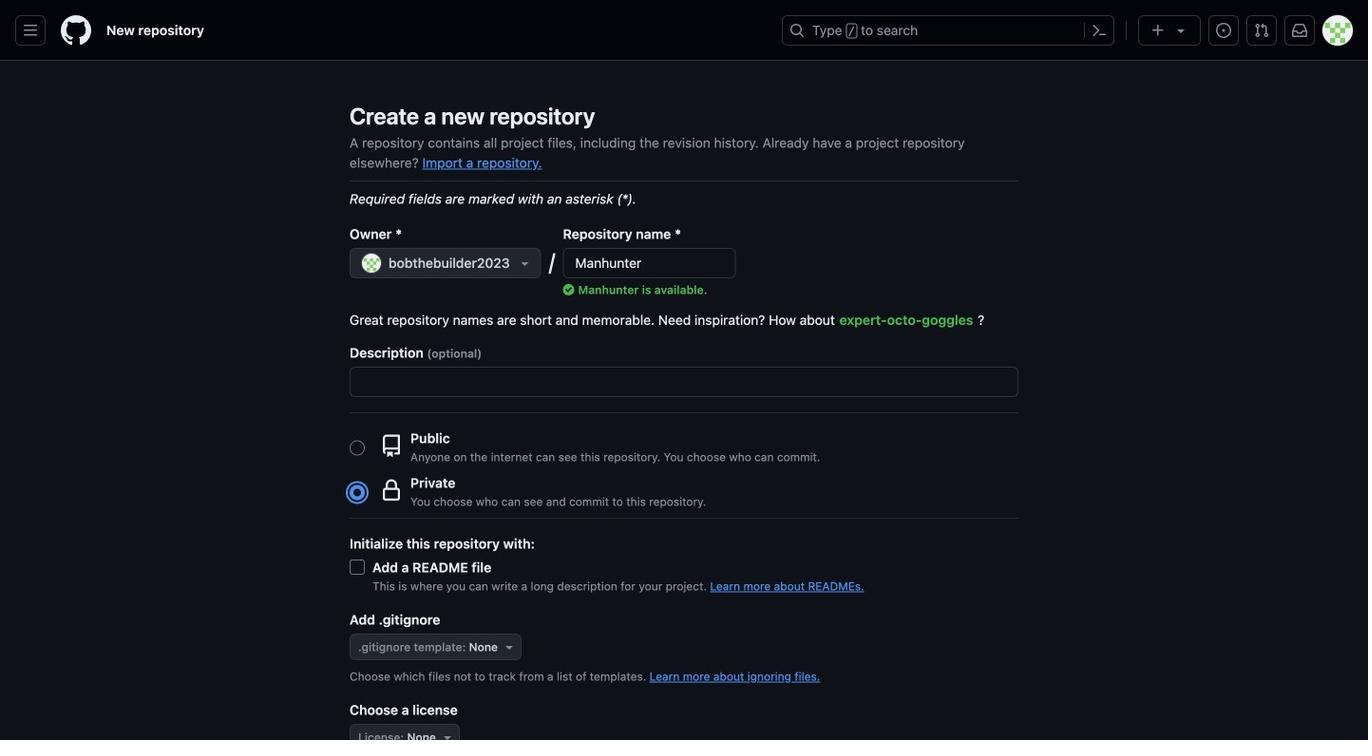 Task type: locate. For each thing, give the bounding box(es) containing it.
1 vertical spatial triangle down image
[[502, 640, 517, 655]]

None radio
[[350, 440, 365, 456]]

0 vertical spatial triangle down image
[[1174, 23, 1189, 38]]

check circle fill image
[[563, 284, 574, 296]]

issue opened image
[[1216, 23, 1232, 38]]

plus image
[[1151, 23, 1166, 38]]

repo image
[[380, 435, 403, 457]]

homepage image
[[61, 15, 91, 46]]

command palette image
[[1092, 23, 1107, 38]]

None radio
[[350, 485, 365, 500]]

None text field
[[564, 249, 735, 277]]

1 vertical spatial triangle down image
[[440, 730, 455, 740]]

triangle down image
[[1174, 23, 1189, 38], [440, 730, 455, 740]]

None checkbox
[[350, 560, 365, 575]]

triangle down image
[[518, 256, 533, 271], [502, 640, 517, 655]]

git pull request image
[[1254, 23, 1270, 38]]

notifications image
[[1292, 23, 1308, 38]]



Task type: describe. For each thing, give the bounding box(es) containing it.
Description text field
[[351, 368, 1018, 396]]

1 horizontal spatial triangle down image
[[1174, 23, 1189, 38]]

0 vertical spatial triangle down image
[[518, 256, 533, 271]]

0 horizontal spatial triangle down image
[[440, 730, 455, 740]]

lock image
[[380, 479, 403, 502]]



Task type: vqa. For each thing, say whether or not it's contained in the screenshot.
Open Pull Request icon
no



